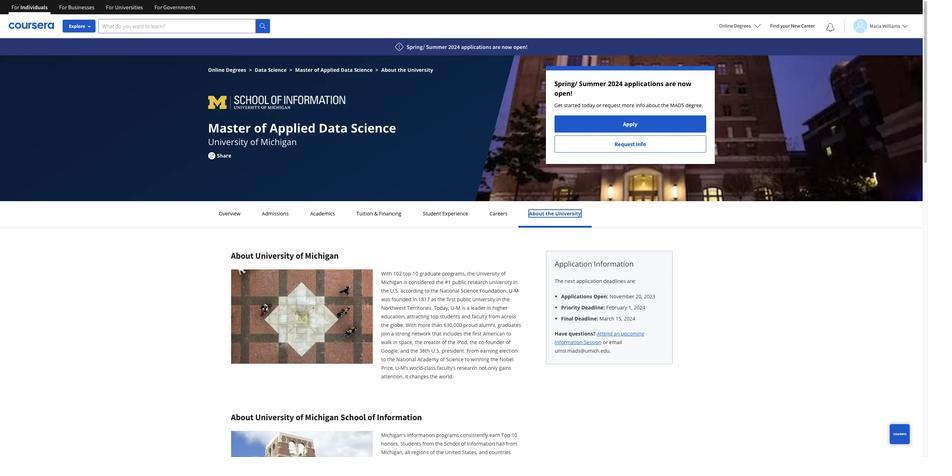 Task type: describe. For each thing, give the bounding box(es) containing it.
1 horizontal spatial spring/
[[555, 79, 578, 88]]

What do you want to learn? text field
[[98, 19, 256, 33]]

for for universities
[[106, 4, 114, 11]]

applications open: november 20, 2023
[[562, 294, 656, 300]]

maria williams
[[870, 23, 901, 29]]

american
[[483, 331, 505, 338]]

and inside michigan's information programs consistently earn top 10 honors. students from the school of information hail from michigan, all regions of the united states, and countri
[[479, 450, 488, 457]]

upcoming
[[622, 331, 645, 338]]

application information
[[555, 260, 634, 269]]

show notifications image
[[827, 23, 835, 32]]

10 inside michigan's information programs consistently earn top 10 honors. students from the school of information hail from michigan, all regions of the united states, and countri
[[512, 433, 518, 439]]

0 horizontal spatial u.s.
[[390, 288, 400, 295]]

governments
[[163, 4, 196, 11]]

15,
[[616, 316, 623, 323]]

have
[[555, 331, 568, 338]]

overview
[[219, 211, 241, 217]]

info
[[636, 141, 646, 148]]

1 horizontal spatial a
[[467, 305, 470, 312]]

applications
[[562, 294, 593, 300]]

explore
[[69, 23, 85, 29]]

university of michigan image
[[208, 92, 350, 109]]

or email umsi.mads@umich.edu.
[[555, 339, 623, 355]]

0 vertical spatial and
[[462, 314, 471, 320]]

to down the graduates
[[507, 331, 512, 338]]

share
[[217, 153, 231, 159]]

financing
[[379, 211, 402, 217]]

0 horizontal spatial first
[[447, 296, 456, 303]]

priority
[[562, 305, 581, 312]]

1 vertical spatial with
[[406, 322, 417, 329]]

0 vertical spatial spring/
[[407, 43, 425, 50]]

for businesses
[[59, 4, 95, 11]]

michigan inside master of applied data science university of michigan
[[261, 136, 297, 148]]

about for about the university
[[529, 211, 545, 217]]

request info button
[[555, 136, 707, 153]]

overview link
[[217, 211, 243, 217]]

information down consistently on the bottom
[[467, 441, 495, 448]]

0 vertical spatial university
[[490, 279, 512, 286]]

request
[[615, 141, 635, 148]]

about for about university of michigan
[[231, 251, 254, 262]]

1 vertical spatial m
[[456, 305, 461, 312]]

students
[[401, 441, 422, 448]]

now inside spring/ summer 2024 applications are now open!
[[678, 79, 692, 88]]

honors.
[[382, 441, 399, 448]]

proud
[[464, 322, 478, 329]]

programs,
[[442, 271, 466, 277]]

graduate
[[420, 271, 441, 277]]

apply
[[624, 121, 638, 128]]

next
[[565, 278, 575, 285]]

or inside "or email umsi.mads@umich.edu."
[[603, 339, 608, 346]]

email
[[610, 339, 623, 346]]

list item containing applications open:
[[562, 293, 664, 301]]

0 horizontal spatial school
[[341, 412, 366, 424]]

university inside with 102 top-10 graduate programs, the university of michigan is considered the #1 public research university in the u.s. according to the national science foundation. u-m was founded in 1817 as the first public university in the northwest territories. today, u-m is a leader in higher education, attracting top students and faculty from across the globe. with more than 630,000 proud alumni, graduates join a strong network that includes the first american to walk in space, the creator of the ipod, the co-founder of google, and the 38th u.s. president. from earning election to the national academy of science to winning the nobel prize, u-m's world-class faculty's research not only gains attention, it changes the world.
[[477, 271, 500, 277]]

in down according
[[413, 296, 417, 303]]

to up prize, at left
[[382, 357, 386, 363]]

1 vertical spatial national
[[397, 357, 416, 363]]

michigan inside with 102 top-10 graduate programs, the university of michigan is considered the #1 public research university in the u.s. according to the national science foundation. u-m was founded in 1817 as the first public university in the northwest territories. today, u-m is a leader in higher education, attracting top students and faculty from across the globe. with more than 630,000 proud alumni, graduates join a strong network that includes the first american to walk in space, the creator of the ipod, the co-founder of google, and the 38th u.s. president. from earning election to the national academy of science to winning the nobel prize, u-m's world-class faculty's research not only gains attention, it changes the world.
[[382, 279, 403, 286]]

mads
[[671, 102, 685, 109]]

deadline: for final deadline:
[[575, 316, 599, 323]]

than
[[432, 322, 443, 329]]

individuals
[[20, 4, 48, 11]]

0 vertical spatial now
[[502, 43, 513, 50]]

application
[[555, 260, 593, 269]]

data science link
[[255, 67, 287, 73]]

are:
[[628, 278, 637, 285]]

1 vertical spatial and
[[401, 348, 410, 355]]

priority deadline: february 1, 2024
[[562, 305, 646, 312]]

with 102 top-10 graduate programs, the university of michigan is considered the #1 public research university in the u.s. according to the national science foundation. u-m was founded in 1817 as the first public university in the northwest territories. today, u-m is a leader in higher education, attracting top students and faculty from across the globe. with more than 630,000 proud alumni, graduates join a strong network that includes the first american to walk in space, the creator of the ipod, the co-founder of google, and the 38th u.s. president. from earning election to the national academy of science to winning the nobel prize, u-m's world-class faculty's research not only gains attention, it changes the world.
[[382, 271, 521, 381]]

top-
[[403, 271, 413, 277]]

for governments
[[155, 4, 196, 11]]

1 horizontal spatial spring/ summer 2024 applications are now open!
[[555, 79, 692, 98]]

open:
[[594, 294, 609, 300]]

have questions?
[[555, 331, 596, 338]]

to down from
[[465, 357, 470, 363]]

world-
[[410, 365, 425, 372]]

school inside michigan's information programs consistently earn top 10 honors. students from the school of information hail from michigan, all regions of the united states, and countri
[[445, 441, 460, 448]]

applied inside master of applied data science university of michigan
[[270, 120, 316, 136]]

summer inside spring/ summer 2024 applications are now open!
[[580, 79, 607, 88]]

northwest
[[382, 305, 406, 312]]

not
[[479, 365, 487, 372]]

walk
[[382, 339, 392, 346]]

0 horizontal spatial open!
[[514, 43, 528, 50]]

questions?
[[569, 331, 596, 338]]

education,
[[382, 314, 406, 320]]

to up 1817 on the bottom left
[[425, 288, 430, 295]]

2023
[[644, 294, 656, 300]]

2 horizontal spatial u-
[[509, 288, 515, 295]]

for individuals
[[11, 4, 48, 11]]

find your new career
[[771, 23, 816, 29]]

online degrees
[[720, 23, 751, 29]]

network
[[412, 331, 431, 338]]

list item containing final deadline:
[[562, 315, 664, 323]]

1 horizontal spatial more
[[622, 102, 635, 109]]

prize,
[[382, 365, 394, 372]]

for for individuals
[[11, 4, 19, 11]]

master inside master of applied data science university of michigan
[[208, 120, 251, 136]]

more inside with 102 top-10 graduate programs, the university of michigan is considered the #1 public research university in the u.s. according to the national science foundation. u-m was founded in 1817 as the first public university in the northwest territories. today, u-m is a leader in higher education, attracting top students and faculty from across the globe. with more than 630,000 proud alumni, graduates join a strong network that includes the first american to walk in space, the creator of the ipod, the co-founder of google, and the 38th u.s. president. from earning election to the national academy of science to winning the nobel prize, u-m's world-class faculty's research not only gains attention, it changes the world.
[[418, 322, 431, 329]]

businesses
[[68, 4, 95, 11]]

for universities
[[106, 4, 143, 11]]

1 horizontal spatial is
[[462, 305, 466, 312]]

0 vertical spatial research
[[468, 279, 488, 286]]

president.
[[442, 348, 466, 355]]

online for online degrees > data science > master of applied data science > about the university
[[208, 67, 225, 73]]

that
[[432, 331, 442, 338]]

top
[[502, 433, 511, 439]]

explore button
[[63, 20, 96, 33]]

space,
[[399, 339, 414, 346]]

application
[[577, 278, 603, 285]]

university inside master of applied data science university of michigan
[[208, 136, 248, 148]]

0 horizontal spatial summer
[[426, 43, 447, 50]]

maria williams button
[[845, 19, 909, 33]]

today,
[[434, 305, 450, 312]]

data for >
[[255, 67, 267, 73]]

banner navigation
[[6, 0, 201, 20]]

master of applied data science university of michigan
[[208, 120, 396, 148]]

data for applied
[[319, 120, 348, 136]]

science inside master of applied data science university of michigan
[[351, 120, 396, 136]]

founded
[[392, 296, 412, 303]]

find your new career link
[[767, 21, 819, 30]]

applications inside spring/ summer 2024 applications are now open!
[[625, 79, 664, 88]]

careers link
[[488, 211, 510, 217]]

1 vertical spatial public
[[457, 296, 472, 303]]

request
[[603, 102, 621, 109]]

graduates
[[498, 322, 521, 329]]

admissions
[[262, 211, 289, 217]]

from
[[467, 348, 479, 355]]

tuition
[[357, 211, 373, 217]]

your
[[781, 23, 791, 29]]

higher
[[493, 305, 508, 312]]

about university of michigan school of information
[[231, 412, 422, 424]]

changes
[[410, 374, 429, 381]]

the next application deadlines are:
[[555, 278, 637, 285]]

0 vertical spatial applications
[[461, 43, 492, 50]]

info
[[636, 102, 645, 109]]

career
[[802, 23, 816, 29]]

from inside with 102 top-10 graduate programs, the university of michigan is considered the #1 public research university in the u.s. according to the national science foundation. u-m was founded in 1817 as the first public university in the northwest territories. today, u-m is a leader in higher education, attracting top students and faculty from across the globe. with more than 630,000 proud alumni, graduates join a strong network that includes the first american to walk in space, the creator of the ipod, the co-founder of google, and the 38th u.s. president. from earning election to the national academy of science to winning the nobel prize, u-m's world-class faculty's research not only gains attention, it changes the world.
[[489, 314, 500, 320]]



Task type: locate. For each thing, give the bounding box(es) containing it.
1 vertical spatial summer
[[580, 79, 607, 88]]

1 vertical spatial spring/
[[555, 79, 578, 88]]

earn
[[490, 433, 500, 439]]

1 vertical spatial degrees
[[226, 67, 246, 73]]

degrees left data science link
[[226, 67, 246, 73]]

list item up february
[[562, 293, 664, 301]]

20,
[[636, 294, 643, 300]]

online degrees link
[[208, 67, 246, 73]]

1 list item from the top
[[562, 293, 664, 301]]

information up deadlines
[[594, 260, 634, 269]]

master up share button
[[208, 120, 251, 136]]

from down higher
[[489, 314, 500, 320]]

1817
[[419, 296, 430, 303]]

1 horizontal spatial summer
[[580, 79, 607, 88]]

leader
[[471, 305, 486, 312]]

1 vertical spatial u.s.
[[432, 348, 441, 355]]

only
[[488, 365, 498, 372]]

1 horizontal spatial school
[[445, 441, 460, 448]]

or right 'today'
[[597, 102, 602, 109]]

deadlines
[[604, 278, 626, 285]]

1 vertical spatial school
[[445, 441, 460, 448]]

about
[[382, 67, 397, 73], [529, 211, 545, 217], [231, 251, 254, 262], [231, 412, 254, 424]]

research up foundation.
[[468, 279, 488, 286]]

2024
[[449, 43, 460, 50], [608, 79, 623, 88], [634, 305, 646, 312], [624, 316, 636, 323]]

1 horizontal spatial applications
[[625, 79, 664, 88]]

2 list item from the top
[[562, 304, 664, 312]]

0 vertical spatial a
[[467, 305, 470, 312]]

1 vertical spatial are
[[666, 79, 676, 88]]

according
[[401, 288, 424, 295]]

for for businesses
[[59, 4, 67, 11]]

public up leader
[[457, 296, 472, 303]]

2 for from the left
[[59, 4, 67, 11]]

2 vertical spatial and
[[479, 450, 488, 457]]

regions
[[412, 450, 429, 457]]

3 > from the left
[[376, 67, 379, 73]]

final deadline: march 15, 2024
[[562, 316, 636, 323]]

1 vertical spatial list item
[[562, 304, 664, 312]]

information inside attend an upcoming information session
[[555, 339, 583, 346]]

1 vertical spatial first
[[473, 331, 482, 338]]

online degrees button
[[714, 18, 767, 34]]

10 up considered at left bottom
[[413, 271, 419, 277]]

about for about university of michigan school of information
[[231, 412, 254, 424]]

maria
[[870, 23, 882, 29]]

0 horizontal spatial with
[[382, 271, 392, 277]]

10
[[413, 271, 419, 277], [512, 433, 518, 439]]

degrees left "find"
[[735, 23, 751, 29]]

master of applied data science link
[[295, 67, 373, 73]]

1 horizontal spatial first
[[473, 331, 482, 338]]

u- up the students
[[451, 305, 456, 312]]

1 vertical spatial is
[[462, 305, 466, 312]]

0 vertical spatial list item
[[562, 293, 664, 301]]

1 horizontal spatial u.s.
[[432, 348, 441, 355]]

0 horizontal spatial applications
[[461, 43, 492, 50]]

2 vertical spatial u-
[[396, 365, 401, 372]]

for for governments
[[155, 4, 162, 11]]

1 vertical spatial 10
[[512, 433, 518, 439]]

attend an upcoming information session link
[[555, 331, 645, 346]]

1 horizontal spatial applied
[[321, 67, 340, 73]]

2 > from the left
[[290, 67, 293, 73]]

online
[[720, 23, 734, 29], [208, 67, 225, 73]]

1 horizontal spatial open!
[[555, 89, 573, 98]]

today
[[582, 102, 595, 109]]

0 horizontal spatial degrees
[[226, 67, 246, 73]]

u- up attention,
[[396, 365, 401, 372]]

are
[[493, 43, 501, 50], [666, 79, 676, 88]]

in right leader
[[487, 305, 492, 312]]

michigan's
[[382, 433, 406, 439]]

information up students
[[407, 433, 435, 439]]

1 horizontal spatial m
[[515, 288, 519, 295]]

first up "today,"
[[447, 296, 456, 303]]

nobel
[[500, 357, 514, 363]]

with left 102
[[382, 271, 392, 277]]

about the university link
[[527, 211, 584, 217]]

university up foundation.
[[490, 279, 512, 286]]

&
[[374, 211, 378, 217]]

admissions link
[[260, 211, 291, 217]]

programs
[[437, 433, 459, 439]]

applied
[[321, 67, 340, 73], [270, 120, 316, 136]]

0 vertical spatial 10
[[413, 271, 419, 277]]

a right join
[[391, 331, 394, 338]]

1 vertical spatial now
[[678, 79, 692, 88]]

0 vertical spatial are
[[493, 43, 501, 50]]

0 vertical spatial school
[[341, 412, 366, 424]]

degrees
[[735, 23, 751, 29], [226, 67, 246, 73]]

list item
[[562, 293, 664, 301], [562, 304, 664, 312], [562, 315, 664, 323]]

None search field
[[98, 19, 270, 33]]

deadline: up questions?
[[575, 316, 599, 323]]

degrees inside online degrees popup button
[[735, 23, 751, 29]]

10 inside with 102 top-10 graduate programs, the university of michigan is considered the #1 public research university in the u.s. according to the national science foundation. u-m was founded in 1817 as the first public university in the northwest territories. today, u-m is a leader in higher education, attracting top students and faculty from across the globe. with more than 630,000 proud alumni, graduates join a strong network that includes the first american to walk in space, the creator of the ipod, the co-founder of google, and the 38th u.s. president. from earning election to the national academy of science to winning the nobel prize, u-m's world-class faculty's research not only gains attention, it changes the world.
[[413, 271, 419, 277]]

4 for from the left
[[155, 4, 162, 11]]

10 right top at the right bottom of the page
[[512, 433, 518, 439]]

to
[[425, 288, 430, 295], [507, 331, 512, 338], [382, 357, 386, 363], [465, 357, 470, 363]]

national up m's
[[397, 357, 416, 363]]

3 for from the left
[[106, 4, 114, 11]]

0 horizontal spatial 10
[[413, 271, 419, 277]]

1 horizontal spatial 10
[[512, 433, 518, 439]]

1 horizontal spatial from
[[489, 314, 500, 320]]

0 vertical spatial u-
[[509, 288, 515, 295]]

list
[[558, 293, 664, 323]]

or down attend
[[603, 339, 608, 346]]

deadline:
[[582, 305, 605, 312], [575, 316, 599, 323]]

first up co-
[[473, 331, 482, 338]]

1 vertical spatial u-
[[451, 305, 456, 312]]

1 horizontal spatial and
[[462, 314, 471, 320]]

and right states,
[[479, 450, 488, 457]]

online inside popup button
[[720, 23, 734, 29]]

university up leader
[[473, 296, 496, 303]]

michigan
[[261, 136, 297, 148], [305, 251, 339, 262], [382, 279, 403, 286], [305, 412, 339, 424]]

list containing applications open:
[[558, 293, 664, 323]]

alumni,
[[479, 322, 497, 329]]

master right data science link
[[295, 67, 313, 73]]

u.s. down the creator
[[432, 348, 441, 355]]

consistently
[[461, 433, 488, 439]]

for left "businesses"
[[59, 4, 67, 11]]

0 vertical spatial online
[[720, 23, 734, 29]]

open! inside spring/ summer 2024 applications are now open!
[[555, 89, 573, 98]]

founder
[[486, 339, 505, 346]]

world.
[[439, 374, 454, 381]]

started
[[564, 102, 581, 109]]

attention,
[[382, 374, 404, 381]]

a left leader
[[467, 305, 470, 312]]

1 horizontal spatial u-
[[451, 305, 456, 312]]

1 vertical spatial university
[[473, 296, 496, 303]]

1 vertical spatial applied
[[270, 120, 316, 136]]

michigan,
[[382, 450, 404, 457]]

considered
[[409, 279, 435, 286]]

3 list item from the top
[[562, 315, 664, 323]]

territories.
[[407, 305, 433, 312]]

new
[[792, 23, 801, 29]]

list item down the applications open: november 20, 2023
[[562, 304, 664, 312]]

request info
[[615, 141, 646, 148]]

deadline: for priority deadline:
[[582, 305, 605, 312]]

0 horizontal spatial spring/
[[407, 43, 425, 50]]

1 horizontal spatial >
[[290, 67, 293, 73]]

master
[[295, 67, 313, 73], [208, 120, 251, 136]]

0 vertical spatial spring/ summer 2024 applications are now open!
[[407, 43, 528, 50]]

student experience
[[423, 211, 468, 217]]

university
[[490, 279, 512, 286], [473, 296, 496, 303]]

1 horizontal spatial or
[[603, 339, 608, 346]]

2 horizontal spatial from
[[506, 441, 518, 448]]

is
[[404, 279, 408, 286], [462, 305, 466, 312]]

careers
[[490, 211, 508, 217]]

in up higher
[[497, 296, 501, 303]]

1 > from the left
[[249, 67, 252, 73]]

more left info on the top right
[[622, 102, 635, 109]]

1 vertical spatial applications
[[625, 79, 664, 88]]

for left governments at the left top
[[155, 4, 162, 11]]

academics
[[310, 211, 335, 217]]

as
[[431, 296, 437, 303]]

0 horizontal spatial spring/ summer 2024 applications are now open!
[[407, 43, 528, 50]]

in
[[514, 279, 518, 286], [413, 296, 417, 303], [497, 296, 501, 303], [487, 305, 492, 312], [393, 339, 398, 346]]

and down space,
[[401, 348, 410, 355]]

1 horizontal spatial degrees
[[735, 23, 751, 29]]

march
[[600, 316, 615, 323]]

38th
[[420, 348, 430, 355]]

list item containing priority deadline:
[[562, 304, 664, 312]]

0 vertical spatial first
[[447, 296, 456, 303]]

from up the regions
[[423, 441, 434, 448]]

about
[[647, 102, 660, 109]]

0 horizontal spatial are
[[493, 43, 501, 50]]

gains
[[499, 365, 512, 372]]

research left not
[[457, 365, 478, 372]]

0 vertical spatial with
[[382, 271, 392, 277]]

coursera image
[[9, 20, 54, 32]]

0 horizontal spatial more
[[418, 322, 431, 329]]

foundation.
[[480, 288, 508, 295]]

share button
[[208, 152, 242, 160]]

1 vertical spatial master
[[208, 120, 251, 136]]

0 horizontal spatial is
[[404, 279, 408, 286]]

0 horizontal spatial m
[[456, 305, 461, 312]]

is down top-
[[404, 279, 408, 286]]

u.s. up 'founded'
[[390, 288, 400, 295]]

m up the students
[[456, 305, 461, 312]]

data inside master of applied data science university of michigan
[[319, 120, 348, 136]]

0 horizontal spatial and
[[401, 348, 410, 355]]

0 vertical spatial master
[[295, 67, 313, 73]]

list item down february
[[562, 315, 664, 323]]

0 vertical spatial is
[[404, 279, 408, 286]]

1 horizontal spatial are
[[666, 79, 676, 88]]

degrees for online degrees
[[735, 23, 751, 29]]

public down programs,
[[453, 279, 467, 286]]

in up across
[[514, 279, 518, 286]]

includes
[[443, 331, 463, 338]]

0 horizontal spatial master
[[208, 120, 251, 136]]

and up proud
[[462, 314, 471, 320]]

0 vertical spatial open!
[[514, 43, 528, 50]]

deadline: up the final deadline: march 15, 2024
[[582, 305, 605, 312]]

1 vertical spatial deadline:
[[575, 316, 599, 323]]

0 vertical spatial public
[[453, 279, 467, 286]]

1 vertical spatial a
[[391, 331, 394, 338]]

0 vertical spatial u.s.
[[390, 288, 400, 295]]

from down top at the right bottom of the page
[[506, 441, 518, 448]]

for left individuals
[[11, 4, 19, 11]]

academy
[[418, 357, 439, 363]]

williams
[[883, 23, 901, 29]]

winning
[[471, 357, 490, 363]]

0 vertical spatial more
[[622, 102, 635, 109]]

2024 inside spring/ summer 2024 applications are now open!
[[608, 79, 623, 88]]

1 horizontal spatial now
[[678, 79, 692, 88]]

information down have questions?
[[555, 339, 583, 346]]

1 horizontal spatial with
[[406, 322, 417, 329]]

creator
[[424, 339, 441, 346]]

tuition & financing link
[[355, 211, 404, 217]]

1 vertical spatial research
[[457, 365, 478, 372]]

for left universities
[[106, 4, 114, 11]]

0 vertical spatial national
[[440, 288, 460, 295]]

universities
[[115, 4, 143, 11]]

102
[[394, 271, 402, 277]]

0 horizontal spatial from
[[423, 441, 434, 448]]

is left leader
[[462, 305, 466, 312]]

u- right foundation.
[[509, 288, 515, 295]]

m right foundation.
[[515, 288, 519, 295]]

applications
[[461, 43, 492, 50], [625, 79, 664, 88]]

0 horizontal spatial a
[[391, 331, 394, 338]]

0 horizontal spatial or
[[597, 102, 602, 109]]

hail
[[497, 441, 505, 448]]

1 vertical spatial open!
[[555, 89, 573, 98]]

0 horizontal spatial applied
[[270, 120, 316, 136]]

0 vertical spatial m
[[515, 288, 519, 295]]

february
[[607, 305, 628, 312]]

students
[[440, 314, 461, 320]]

co-
[[479, 339, 486, 346]]

0 vertical spatial or
[[597, 102, 602, 109]]

1 for from the left
[[11, 4, 19, 11]]

1,
[[629, 305, 633, 312]]

earning
[[481, 348, 498, 355]]

0 vertical spatial summer
[[426, 43, 447, 50]]

0 horizontal spatial national
[[397, 357, 416, 363]]

faculty's
[[437, 365, 456, 372]]

national down #1
[[440, 288, 460, 295]]

first
[[447, 296, 456, 303], [473, 331, 482, 338]]

information up michigan's
[[377, 412, 422, 424]]

attend
[[597, 331, 613, 338]]

1 horizontal spatial national
[[440, 288, 460, 295]]

0 horizontal spatial now
[[502, 43, 513, 50]]

an
[[614, 331, 620, 338]]

2 vertical spatial list item
[[562, 315, 664, 323]]

google,
[[382, 348, 399, 355]]

student
[[423, 211, 441, 217]]

1 horizontal spatial master
[[295, 67, 313, 73]]

online for online degrees
[[720, 23, 734, 29]]

in right walk
[[393, 339, 398, 346]]

michigan's information programs consistently earn top 10 honors. students from the school of information hail from michigan, all regions of the united states, and countri
[[382, 433, 522, 458]]

degrees for online degrees > data science > master of applied data science > about the university
[[226, 67, 246, 73]]

0 horizontal spatial online
[[208, 67, 225, 73]]

0 vertical spatial deadline:
[[582, 305, 605, 312]]

of
[[314, 67, 319, 73], [254, 120, 267, 136], [250, 136, 259, 148], [296, 251, 304, 262], [501, 271, 506, 277], [442, 339, 447, 346], [506, 339, 511, 346], [440, 357, 445, 363], [296, 412, 304, 424], [368, 412, 375, 424], [461, 441, 466, 448], [430, 450, 435, 457]]

was
[[382, 296, 391, 303]]

1 vertical spatial or
[[603, 339, 608, 346]]

0 vertical spatial applied
[[321, 67, 340, 73]]

election
[[500, 348, 518, 355]]

more up network
[[418, 322, 431, 329]]

with down attracting
[[406, 322, 417, 329]]



Task type: vqa. For each thing, say whether or not it's contained in the screenshot.
Skills corresponding to of
no



